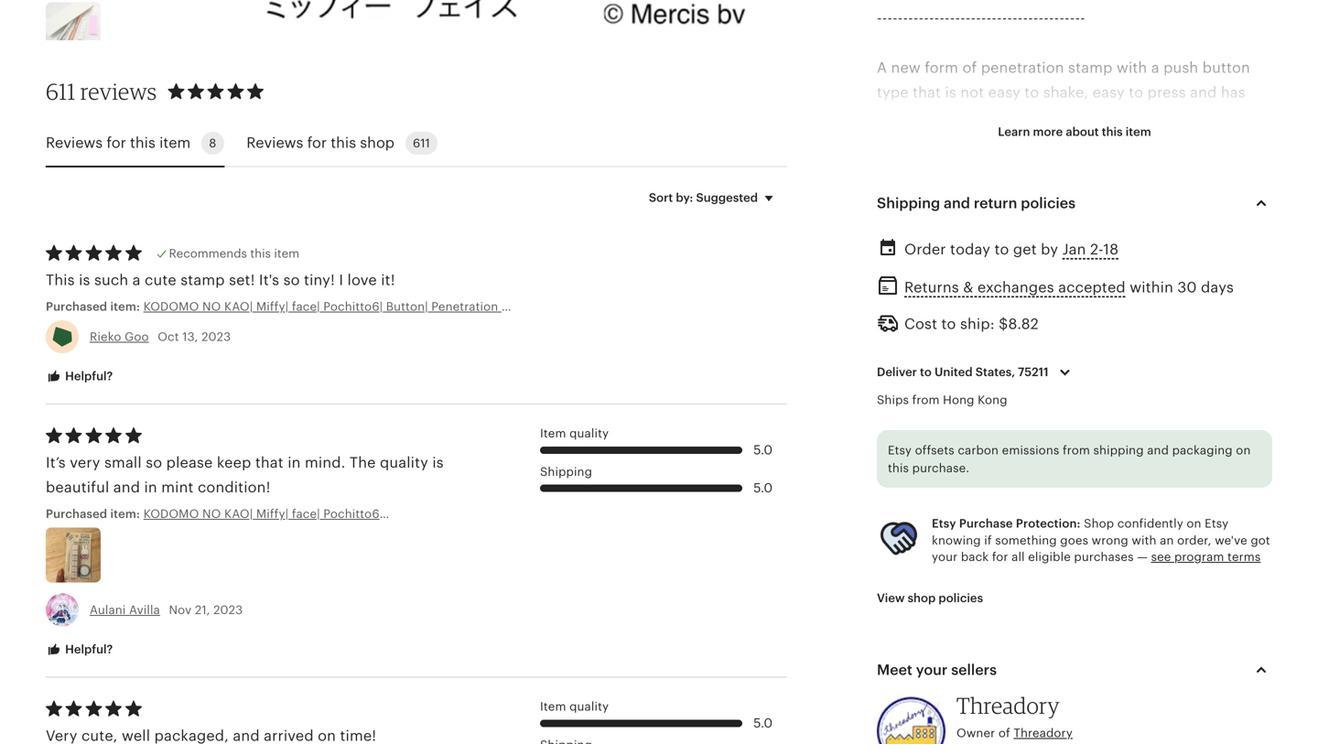 Task type: locate. For each thing, give the bounding box(es) containing it.
and inside - 5.5 mm small size stamp pattern is perfect for small lattices for schedule. -six patterns in one, portable and does not take up too much space. -using oil-based ink, it is not easy to dissolve even if you fill in the mark with a water-based pen.
[[1089, 209, 1115, 225]]

item left 8
[[159, 135, 191, 151]]

made in china *price listed is for one item only.
[[877, 358, 1112, 400]]

and right beautiful
[[113, 479, 140, 496]]

1 purchased item: kodomo no kao| miffy| face| pochitto6| button| penetration stamp from the top
[[46, 300, 539, 313]]

small right the mm
[[943, 159, 981, 175]]

0 vertical spatial penetration
[[431, 300, 498, 313]]

easy down 2-
[[1083, 259, 1115, 275]]

item inside "dropdown button"
[[1126, 125, 1151, 139]]

0 vertical spatial pochitto6|
[[323, 300, 383, 313]]

2 pochitto6| from the top
[[323, 507, 383, 521]]

miffy| down condition!
[[256, 507, 289, 521]]

etsy inside etsy offsets carbon emissions from shipping and packaging on this purchase.
[[888, 444, 912, 457]]

1 vertical spatial purchased
[[46, 507, 107, 521]]

with left push on the top of the page
[[1117, 59, 1147, 76]]

knowing
[[932, 534, 981, 547]]

get
[[1013, 241, 1037, 258]]

1 helpful? from the top
[[62, 369, 113, 383]]

in left mind.
[[288, 455, 301, 471]]

0 vertical spatial of
[[963, 59, 977, 76]]

pen.
[[1152, 283, 1184, 300]]

penetration for it's very small so please keep that in mind. the quality is beautiful and in mint condition!
[[431, 507, 498, 521]]

0 vertical spatial 2023
[[201, 330, 231, 344]]

not down jan
[[1055, 259, 1079, 275]]

your right the meet
[[916, 662, 948, 678]]

1 vertical spatial not
[[1158, 209, 1182, 225]]

0 vertical spatial kao|
[[224, 300, 253, 313]]

purchase.
[[912, 461, 970, 475]]

1 stamp from the top
[[502, 300, 539, 313]]

mint
[[161, 479, 194, 496]]

and inside a new form of penetration stamp with a push button type that is not easy to shake, easy to press and has clear lines.
[[1190, 84, 1217, 101]]

reviews
[[80, 78, 157, 105]]

to up listed
[[920, 365, 932, 379]]

of
[[963, 59, 977, 76], [999, 726, 1011, 740]]

0 horizontal spatial if
[[984, 534, 992, 547]]

2 kodomo no kao| miffy| face| pochitto6| button| penetration stamp link from the top
[[143, 506, 539, 522]]

0 horizontal spatial 611
[[46, 78, 76, 105]]

type
[[877, 84, 909, 101]]

kodomo no kao| miffy| face| pochitto6| button| penetration stamp link down i at the top of the page
[[143, 298, 539, 315]]

1 horizontal spatial a
[[1047, 283, 1056, 300]]

see program terms link
[[1151, 550, 1261, 564]]

1 horizontal spatial so
[[283, 272, 300, 289]]

1 vertical spatial helpful?
[[62, 643, 113, 656]]

kodomo no kao| miffy| face| pochitto6| button| penetration stamp link for the
[[143, 506, 539, 522]]

1 button| from the top
[[386, 300, 428, 313]]

item down '75211'
[[1042, 383, 1074, 400]]

1 vertical spatial your
[[916, 662, 948, 678]]

the
[[946, 283, 969, 300]]

1 vertical spatial face|
[[292, 507, 320, 521]]

1 horizontal spatial policies
[[1021, 195, 1076, 212]]

in right fill
[[929, 283, 942, 300]]

2 no from the top
[[202, 507, 221, 521]]

2 purchased from the top
[[46, 507, 107, 521]]

1 vertical spatial item quality
[[540, 700, 609, 714]]

of right owner
[[999, 726, 1011, 740]]

to
[[1025, 84, 1039, 101], [1129, 84, 1144, 101], [995, 241, 1009, 258], [1119, 259, 1134, 275], [942, 316, 956, 332], [920, 365, 932, 379]]

stamp inside a new form of penetration stamp with a push button type that is not easy to shake, easy to press and has clear lines.
[[1068, 59, 1113, 76]]

clear
[[877, 109, 913, 126]]

----------------------------------------
[[877, 10, 1086, 26]]

a left push on the top of the page
[[1151, 59, 1160, 76]]

reviews for reviews for this item
[[46, 135, 103, 151]]

0 vertical spatial face|
[[292, 300, 320, 313]]

0 vertical spatial policies
[[1021, 195, 1076, 212]]

pochitto6| for the
[[323, 507, 383, 521]]

and inside the shipping and return policies dropdown button
[[944, 195, 970, 212]]

kodomo no kao| miffy| face| pochitto6| button| penetration stamp link down mind.
[[143, 506, 539, 522]]

0 horizontal spatial based
[[949, 259, 992, 275]]

learn more about this item
[[998, 125, 1151, 139]]

1 vertical spatial purchased item: kodomo no kao| miffy| face| pochitto6| button| penetration stamp
[[46, 507, 539, 521]]

item
[[540, 427, 566, 441], [540, 700, 566, 714]]

shipping
[[877, 195, 940, 212], [540, 465, 592, 479]]

helpful? down aulani
[[62, 643, 113, 656]]

to right cost on the right of the page
[[942, 316, 956, 332]]

2 5.0 from the top
[[754, 481, 773, 495]]

item up perfect
[[1126, 125, 1151, 139]]

of inside threadory owner of threadory
[[999, 726, 1011, 740]]

for inside shop confidently on etsy knowing if something goes wrong with an order, we've got your back for all eligible purchases —
[[992, 550, 1008, 564]]

1 horizontal spatial that
[[913, 84, 941, 101]]

it's very small so please keep that in mind. the quality is beautiful and in mint condition!
[[46, 455, 444, 496]]

on inside etsy offsets carbon emissions from shipping and packaging on this purchase.
[[1236, 444, 1251, 457]]

1 horizontal spatial if
[[1238, 259, 1248, 275]]

lines.
[[917, 109, 954, 126]]

very
[[70, 455, 100, 471]]

meet
[[877, 662, 913, 678]]

1 vertical spatial shop
[[908, 592, 936, 605]]

this inside etsy offsets carbon emissions from shipping and packaging on this purchase.
[[888, 461, 909, 475]]

0 horizontal spatial reviews
[[46, 135, 103, 151]]

policies down back in the bottom of the page
[[939, 592, 983, 605]]

deliver
[[877, 365, 917, 379]]

shipping
[[1094, 444, 1144, 457]]

1 vertical spatial quality
[[380, 455, 428, 471]]

0 vertical spatial on
[[1236, 444, 1251, 457]]

that
[[913, 84, 941, 101], [255, 455, 284, 471]]

shipping for shipping
[[540, 465, 592, 479]]

from left shipping
[[1063, 444, 1090, 457]]

0 horizontal spatial etsy
[[888, 444, 912, 457]]

kao| down condition!
[[224, 507, 253, 521]]

based left 'pen.'
[[1105, 283, 1148, 300]]

that inside a new form of penetration stamp with a push button type that is not easy to shake, easy to press and has clear lines.
[[913, 84, 941, 101]]

0 vertical spatial stamp
[[1068, 59, 1113, 76]]

1 item quality from the top
[[540, 427, 609, 441]]

we've
[[1215, 534, 1248, 547]]

that up lines. in the top of the page
[[913, 84, 941, 101]]

mind.
[[305, 455, 346, 471]]

1 face| from the top
[[292, 300, 320, 313]]

to up "within"
[[1119, 259, 1134, 275]]

quality
[[570, 427, 609, 441], [380, 455, 428, 471], [570, 700, 609, 714]]

0 vertical spatial helpful?
[[62, 369, 113, 383]]

if inside shop confidently on etsy knowing if something goes wrong with an order, we've got your back for all eligible purchases —
[[984, 534, 992, 547]]

etsy for etsy offsets carbon emissions from shipping and packaging on this purchase.
[[888, 444, 912, 457]]

if right even
[[1238, 259, 1248, 275]]

2 purchased item: kodomo no kao| miffy| face| pochitto6| button| penetration stamp from the top
[[46, 507, 539, 521]]

on inside shop confidently on etsy knowing if something goes wrong with an order, we've got your back for all eligible purchases —
[[1187, 517, 1202, 531]]

etsy up knowing
[[932, 517, 956, 531]]

pochitto6| for tiny!
[[323, 300, 383, 313]]

a left water-
[[1047, 283, 1056, 300]]

only.
[[1078, 383, 1112, 400]]

&
[[963, 279, 974, 296]]

2023 right 21,
[[213, 603, 243, 617]]

kodomo no kao| miffy| face| pochitto6| button| penetration stamp link for tiny!
[[143, 298, 539, 315]]

0 vertical spatial button|
[[386, 300, 428, 313]]

a left cute at the top
[[132, 272, 141, 289]]

2 helpful? button from the top
[[32, 633, 127, 667]]

2 kao| from the top
[[224, 507, 253, 521]]

not
[[961, 84, 984, 101], [1158, 209, 1182, 225], [1055, 259, 1079, 275]]

no down this is such a cute stamp set! it's so tiny! i love it!
[[202, 300, 221, 313]]

tab list
[[46, 121, 787, 167]]

is down form at top right
[[945, 84, 957, 101]]

miffy| down the 'it's'
[[256, 300, 289, 313]]

face| for mind.
[[292, 507, 320, 521]]

0 horizontal spatial on
[[1187, 517, 1202, 531]]

etsy
[[888, 444, 912, 457], [932, 517, 956, 531], [1205, 517, 1229, 531]]

2 reviews from the left
[[246, 135, 303, 151]]

with
[[1117, 59, 1147, 76], [1013, 283, 1043, 300], [1132, 534, 1157, 547]]

no down condition!
[[202, 507, 221, 521]]

in left one,
[[971, 209, 985, 225]]

0 vertical spatial kodomo
[[143, 300, 199, 313]]

with up —
[[1132, 534, 1157, 547]]

1 purchased from the top
[[46, 300, 107, 313]]

0 vertical spatial that
[[913, 84, 941, 101]]

kodomo for cute
[[143, 300, 199, 313]]

it's
[[46, 455, 66, 471]]

etsy left offsets
[[888, 444, 912, 457]]

returns
[[904, 279, 959, 296]]

order,
[[1177, 534, 1212, 547]]

no for keep
[[202, 507, 221, 521]]

2 horizontal spatial stamp
[[1068, 59, 1113, 76]]

and up 2-
[[1089, 209, 1115, 225]]

all
[[1012, 550, 1025, 564]]

1 vertical spatial helpful? button
[[32, 633, 127, 667]]

reviews for this shop
[[246, 135, 395, 151]]

button| for this is such a cute stamp set! it's so tiny! i love it!
[[386, 300, 428, 313]]

1 horizontal spatial reviews
[[246, 135, 303, 151]]

your down knowing
[[932, 550, 958, 564]]

1 horizontal spatial stamp
[[1016, 159, 1060, 175]]

2 face| from the top
[[292, 507, 320, 521]]

a inside a new form of penetration stamp with a push button type that is not easy to shake, easy to press and has clear lines.
[[1151, 59, 1160, 76]]

1 horizontal spatial of
[[999, 726, 1011, 740]]

2 miffy| from the top
[[256, 507, 289, 521]]

pattern
[[1064, 159, 1117, 175]]

is right "the"
[[432, 455, 444, 471]]

purchased item: kodomo no kao| miffy| face| pochitto6| button| penetration stamp down mind.
[[46, 507, 539, 521]]

face| down tiny!
[[292, 300, 320, 313]]

fill
[[907, 283, 925, 300]]

- 5.5 mm small size stamp pattern is perfect for small lattices for schedule. -six patterns in one, portable and does not take up too much space. -using oil-based ink, it is not easy to dissolve even if you fill in the mark with a water-based pen.
[[877, 159, 1267, 300]]

not left take
[[1158, 209, 1182, 225]]

and left has
[[1190, 84, 1217, 101]]

by
[[1041, 241, 1058, 258]]

stamp inside - 5.5 mm small size stamp pattern is perfect for small lattices for schedule. -six patterns in one, portable and does not take up too much space. -using oil-based ink, it is not easy to dissolve even if you fill in the mark with a water-based pen.
[[1016, 159, 1060, 175]]

to inside - 5.5 mm small size stamp pattern is perfect for small lattices for schedule. -six patterns in one, portable and does not take up too much space. -using oil-based ink, it is not easy to dissolve even if you fill in the mark with a water-based pen.
[[1119, 259, 1134, 275]]

1 vertical spatial 611
[[413, 136, 430, 150]]

pochitto6| down "the"
[[323, 507, 383, 521]]

small up up
[[1216, 159, 1254, 175]]

threadory up owner
[[957, 692, 1060, 719]]

1 vertical spatial if
[[984, 534, 992, 547]]

returns & exchanges accepted button
[[904, 274, 1126, 301]]

1 item: from the top
[[110, 300, 140, 313]]

2-
[[1090, 241, 1104, 258]]

2 kodomo from the top
[[143, 507, 199, 521]]

2023 for rieko goo oct 13, 2023
[[201, 330, 231, 344]]

1 no from the top
[[202, 300, 221, 313]]

2 vertical spatial stamp
[[181, 272, 225, 289]]

in left united
[[920, 358, 933, 375]]

1 vertical spatial no
[[202, 507, 221, 521]]

six
[[882, 209, 904, 225]]

purchased down this
[[46, 300, 107, 313]]

based
[[949, 259, 992, 275], [1105, 283, 1148, 300]]

small right very
[[104, 455, 142, 471]]

pochitto6| down love
[[323, 300, 383, 313]]

stamp for with
[[1068, 59, 1113, 76]]

1 penetration from the top
[[431, 300, 498, 313]]

0 horizontal spatial stamp
[[181, 272, 225, 289]]

helpful? button down rieko
[[32, 360, 127, 394]]

2 horizontal spatial etsy
[[1205, 517, 1229, 531]]

2 stamp from the top
[[502, 507, 539, 521]]

threadory image
[[877, 697, 946, 744]]

so right the 'it's'
[[283, 272, 300, 289]]

2 vertical spatial with
[[1132, 534, 1157, 547]]

0 vertical spatial if
[[1238, 259, 1248, 275]]

0 horizontal spatial small
[[104, 455, 142, 471]]

2 helpful? from the top
[[62, 643, 113, 656]]

-
[[877, 10, 882, 26], [882, 10, 887, 26], [887, 10, 893, 26], [893, 10, 898, 26], [898, 10, 903, 26], [903, 10, 908, 26], [908, 10, 914, 26], [914, 10, 919, 26], [919, 10, 924, 26], [924, 10, 929, 26], [929, 10, 934, 26], [934, 10, 940, 26], [940, 10, 945, 26], [945, 10, 950, 26], [950, 10, 955, 26], [955, 10, 960, 26], [960, 10, 966, 26], [966, 10, 971, 26], [971, 10, 976, 26], [976, 10, 981, 26], [981, 10, 987, 26], [987, 10, 992, 26], [992, 10, 997, 26], [997, 10, 1002, 26], [1002, 10, 1007, 26], [1007, 10, 1013, 26], [1013, 10, 1018, 26], [1018, 10, 1023, 26], [1023, 10, 1028, 26], [1028, 10, 1033, 26], [1033, 10, 1039, 26], [1039, 10, 1044, 26], [1044, 10, 1049, 26], [1049, 10, 1054, 26], [1054, 10, 1060, 26], [1060, 10, 1065, 26], [1065, 10, 1070, 26], [1070, 10, 1075, 26], [1075, 10, 1080, 26], [1080, 10, 1086, 26], [877, 159, 882, 175], [877, 209, 882, 225], [877, 259, 882, 275]]

is inside a new form of penetration stamp with a push button type that is not easy to shake, easy to press and has clear lines.
[[945, 84, 957, 101]]

1 vertical spatial on
[[1187, 517, 1202, 531]]

so up the mint
[[146, 455, 162, 471]]

helpful?
[[62, 369, 113, 383], [62, 643, 113, 656]]

on right packaging
[[1236, 444, 1251, 457]]

1 vertical spatial pochitto6|
[[323, 507, 383, 521]]

0 horizontal spatial of
[[963, 59, 977, 76]]

purchased for very
[[46, 507, 107, 521]]

0 vertical spatial 5.0
[[754, 443, 773, 457]]

avilla
[[129, 603, 160, 617]]

0 vertical spatial so
[[283, 272, 300, 289]]

1 horizontal spatial etsy
[[932, 517, 956, 531]]

1 horizontal spatial from
[[1063, 444, 1090, 457]]

helpful? down rieko
[[62, 369, 113, 383]]

button|
[[386, 300, 428, 313], [386, 507, 428, 521]]

shake,
[[1043, 84, 1089, 101]]

2 button| from the top
[[386, 507, 428, 521]]

etsy for etsy purchase protection:
[[932, 517, 956, 531]]

kao| for keep
[[224, 507, 253, 521]]

1 vertical spatial based
[[1105, 283, 1148, 300]]

face| down mind.
[[292, 507, 320, 521]]

helpful? for second helpful? button from the bottom
[[62, 369, 113, 383]]

2 vertical spatial not
[[1055, 259, 1079, 275]]

stamp down recommends
[[181, 272, 225, 289]]

reviews right 8
[[246, 135, 303, 151]]

policies right one,
[[1021, 195, 1076, 212]]

1 vertical spatial kodomo
[[143, 507, 199, 521]]

1 vertical spatial kodomo no kao| miffy| face| pochitto6| button| penetration stamp link
[[143, 506, 539, 522]]

policies inside button
[[939, 592, 983, 605]]

goes
[[1060, 534, 1089, 547]]

1 vertical spatial 5.0
[[754, 481, 773, 495]]

purchased down beautiful
[[46, 507, 107, 521]]

0 horizontal spatial that
[[255, 455, 284, 471]]

3 5.0 from the top
[[754, 716, 773, 731]]

2 horizontal spatial small
[[1216, 159, 1254, 175]]

0 horizontal spatial shop
[[360, 135, 395, 151]]

water-
[[1060, 283, 1105, 300]]

view details of this review photo by aulani avilla image
[[46, 528, 101, 583]]

stamp
[[502, 300, 539, 313], [502, 507, 539, 521]]

miffy| for in
[[256, 507, 289, 521]]

press
[[1148, 84, 1186, 101]]

0 vertical spatial your
[[932, 550, 958, 564]]

from left hong
[[912, 393, 940, 407]]

this
[[46, 272, 75, 289]]

with inside - 5.5 mm small size stamp pattern is perfect for small lattices for schedule. -six patterns in one, portable and does not take up too much space. -using oil-based ink, it is not easy to dissolve even if you fill in the mark with a water-based pen.
[[1013, 283, 1043, 300]]

0 vertical spatial stamp
[[502, 300, 539, 313]]

purchased item: kodomo no kao| miffy| face| pochitto6| button| penetration stamp down the 'it's'
[[46, 300, 539, 313]]

1 horizontal spatial on
[[1236, 444, 1251, 457]]

love
[[347, 272, 377, 289]]

ship:
[[960, 316, 995, 332]]

0 vertical spatial miffy|
[[256, 300, 289, 313]]

1 miffy| from the top
[[256, 300, 289, 313]]

1 vertical spatial from
[[1063, 444, 1090, 457]]

2 item: from the top
[[110, 507, 140, 521]]

rieko goo link
[[90, 330, 149, 344]]

purchased
[[46, 300, 107, 313], [46, 507, 107, 521]]

shipping inside dropdown button
[[877, 195, 940, 212]]

please
[[166, 455, 213, 471]]

stamp down more
[[1016, 159, 1060, 175]]

protection:
[[1016, 517, 1081, 531]]

not down penetration at the top of the page
[[961, 84, 984, 101]]

you
[[877, 283, 903, 300]]

for
[[107, 135, 126, 151], [307, 135, 327, 151], [1192, 159, 1212, 175], [933, 184, 953, 200], [982, 383, 1002, 400], [992, 550, 1008, 564]]

that right keep
[[255, 455, 284, 471]]

etsy up the we've at the bottom
[[1205, 517, 1229, 531]]

0 horizontal spatial so
[[146, 455, 162, 471]]

0 vertical spatial item quality
[[540, 427, 609, 441]]

rieko goo oct 13, 2023
[[90, 330, 231, 344]]

item: for small
[[110, 507, 140, 521]]

1 vertical spatial so
[[146, 455, 162, 471]]

in inside made in china *price listed is for one item only.
[[920, 358, 933, 375]]

1 horizontal spatial based
[[1105, 283, 1148, 300]]

1 vertical spatial kao|
[[224, 507, 253, 521]]

is down deliver to united states, 75211
[[967, 383, 978, 400]]

1 vertical spatial penetration
[[431, 507, 498, 521]]

1 horizontal spatial shipping
[[877, 195, 940, 212]]

owner
[[957, 726, 995, 740]]

if down purchase
[[984, 534, 992, 547]]

more
[[1033, 125, 1063, 139]]

0 vertical spatial item
[[540, 427, 566, 441]]

1 vertical spatial 2023
[[213, 603, 243, 617]]

quality inside it's very small so please keep that in mind. the quality is beautiful and in mint condition!
[[380, 455, 428, 471]]

one,
[[989, 209, 1020, 225]]

1 vertical spatial miffy|
[[256, 507, 289, 521]]

kodomo down the mint
[[143, 507, 199, 521]]

with down it
[[1013, 283, 1043, 300]]

1 vertical spatial item:
[[110, 507, 140, 521]]

if inside - 5.5 mm small size stamp pattern is perfect for small lattices for schedule. -six patterns in one, portable and does not take up too much space. -using oil-based ink, it is not easy to dissolve even if you fill in the mark with a water-based pen.
[[1238, 259, 1248, 275]]

0 horizontal spatial from
[[912, 393, 940, 407]]

1 5.0 from the top
[[754, 443, 773, 457]]

2 penetration from the top
[[431, 507, 498, 521]]

on
[[1236, 444, 1251, 457], [1187, 517, 1202, 531]]

0 vertical spatial no
[[202, 300, 221, 313]]

1 vertical spatial button|
[[386, 507, 428, 521]]

threadory right owner
[[1014, 726, 1073, 740]]

shop
[[360, 135, 395, 151], [908, 592, 936, 605]]

1 kao| from the top
[[224, 300, 253, 313]]

2 vertical spatial 5.0
[[754, 716, 773, 731]]

stamp
[[1068, 59, 1113, 76], [1016, 159, 1060, 175], [181, 272, 225, 289]]

stamp up shake,
[[1068, 59, 1113, 76]]

reviews down 611 reviews
[[46, 135, 103, 151]]

1 vertical spatial stamp
[[1016, 159, 1060, 175]]

1 vertical spatial shipping
[[540, 465, 592, 479]]

kao| down set!
[[224, 300, 253, 313]]

1 horizontal spatial shop
[[908, 592, 936, 605]]

2023 right the 13,
[[201, 330, 231, 344]]

1 kodomo from the top
[[143, 300, 199, 313]]

helpful? button down aulani
[[32, 633, 127, 667]]

mark
[[973, 283, 1009, 300]]

1 kodomo no kao| miffy| face| pochitto6| button| penetration stamp link from the top
[[143, 298, 539, 315]]

1 horizontal spatial 611
[[413, 136, 430, 150]]

0 vertical spatial shipping
[[877, 195, 940, 212]]

and inside etsy offsets carbon emissions from shipping and packaging on this purchase.
[[1147, 444, 1169, 457]]

is right this
[[79, 272, 90, 289]]

1 vertical spatial stamp
[[502, 507, 539, 521]]

cost
[[904, 316, 938, 332]]

and left return
[[944, 195, 970, 212]]

1 vertical spatial item
[[540, 700, 566, 714]]

of right form at top right
[[963, 59, 977, 76]]

etsy inside shop confidently on etsy knowing if something goes wrong with an order, we've got your back for all eligible purchases —
[[1205, 517, 1229, 531]]

and right shipping
[[1147, 444, 1169, 457]]

kodomo down cute at the top
[[143, 300, 199, 313]]

perfect
[[1136, 159, 1188, 175]]

75211
[[1018, 365, 1049, 379]]

based down today
[[949, 259, 992, 275]]

1 vertical spatial that
[[255, 455, 284, 471]]

on up order,
[[1187, 517, 1202, 531]]

1 pochitto6| from the top
[[323, 300, 383, 313]]

to left press
[[1129, 84, 1144, 101]]

penetration for this is such a cute stamp set! it's so tiny! i love it!
[[431, 300, 498, 313]]

1 vertical spatial with
[[1013, 283, 1043, 300]]

2 vertical spatial quality
[[570, 700, 609, 714]]

states,
[[976, 365, 1015, 379]]

a new form of penetration stamp with a push button type that is not easy to shake, easy to press and has clear lines.
[[877, 59, 1251, 126]]

1 reviews from the left
[[46, 135, 103, 151]]

*price
[[877, 383, 920, 400]]

form
[[925, 59, 959, 76]]

view
[[877, 592, 905, 605]]

0 vertical spatial item:
[[110, 300, 140, 313]]

view shop policies
[[877, 592, 983, 605]]

ships
[[877, 393, 909, 407]]

cost to ship: $ 8.82
[[904, 316, 1039, 332]]



Task type: describe. For each thing, give the bounding box(es) containing it.
2 item from the top
[[540, 700, 566, 714]]

using
[[882, 259, 923, 275]]

china
[[937, 358, 979, 375]]

learn
[[998, 125, 1030, 139]]

2023 for aulani avilla nov 21, 2023
[[213, 603, 243, 617]]

to up ink,
[[995, 241, 1009, 258]]

item up the 'it's'
[[274, 247, 300, 260]]

0 vertical spatial threadory
[[957, 692, 1060, 719]]

push
[[1164, 59, 1199, 76]]

tiny!
[[304, 272, 335, 289]]

a inside - 5.5 mm small size stamp pattern is perfect for small lattices for schedule. -six patterns in one, portable and does not take up too much space. -using oil-based ink, it is not easy to dissolve even if you fill in the mark with a water-based pen.
[[1047, 283, 1056, 300]]

carbon
[[958, 444, 999, 457]]

face| for so
[[292, 300, 320, 313]]

8.82
[[1008, 316, 1039, 332]]

stamp for pattern
[[1016, 159, 1060, 175]]

18
[[1104, 241, 1119, 258]]

for inside made in china *price listed is for one item only.
[[982, 383, 1002, 400]]

deliver to united states, 75211
[[877, 365, 1049, 379]]

5.5
[[886, 159, 908, 175]]

your inside shop confidently on etsy knowing if something goes wrong with an order, we've got your back for all eligible purchases —
[[932, 550, 958, 564]]

not inside a new form of penetration stamp with a push button type that is not easy to shake, easy to press and has clear lines.
[[961, 84, 984, 101]]

1 horizontal spatial not
[[1055, 259, 1079, 275]]

0 vertical spatial shop
[[360, 135, 395, 151]]

easy right shake,
[[1093, 84, 1125, 101]]

aulani avilla nov 21, 2023
[[90, 603, 243, 617]]

see
[[1151, 550, 1171, 564]]

got
[[1251, 534, 1271, 547]]

this inside "learn more about this item" "dropdown button"
[[1102, 125, 1123, 139]]

is inside it's very small so please keep that in mind. the quality is beautiful and in mint condition!
[[432, 455, 444, 471]]

shipping for shipping and return policies
[[877, 195, 940, 212]]

suggested
[[696, 191, 758, 204]]

0 vertical spatial quality
[[570, 427, 609, 441]]

no for stamp
[[202, 300, 221, 313]]

611 for 611 reviews
[[46, 78, 76, 105]]

0 vertical spatial from
[[912, 393, 940, 407]]

is right it
[[1040, 259, 1051, 275]]

small inside it's very small so please keep that in mind. the quality is beautiful and in mint condition!
[[104, 455, 142, 471]]

up
[[1220, 209, 1239, 225]]

beautiful
[[46, 479, 109, 496]]

take
[[1186, 209, 1216, 225]]

today
[[950, 241, 991, 258]]

rieko
[[90, 330, 121, 344]]

exchanges
[[978, 279, 1054, 296]]

item: for such
[[110, 300, 140, 313]]

kong
[[978, 393, 1008, 407]]

stamp for it's very small so please keep that in mind. the quality is beautiful and in mint condition!
[[502, 507, 539, 521]]

even
[[1200, 259, 1234, 275]]

sort by: suggested
[[649, 191, 758, 204]]

has
[[1221, 84, 1246, 101]]

lattices
[[877, 184, 929, 200]]

listed
[[924, 383, 963, 400]]

0 horizontal spatial a
[[132, 272, 141, 289]]

united
[[935, 365, 973, 379]]

recommends
[[169, 247, 247, 260]]

i
[[339, 272, 343, 289]]

reviews for reviews for this shop
[[246, 135, 303, 151]]

—
[[1137, 550, 1148, 564]]

with inside a new form of penetration stamp with a push button type that is not easy to shake, easy to press and has clear lines.
[[1117, 59, 1147, 76]]

order
[[904, 241, 946, 258]]

item inside tab list
[[159, 135, 191, 151]]

1 item from the top
[[540, 427, 566, 441]]

oil-
[[927, 259, 949, 275]]

kodomo no kao miffy face pochitto6 button penetration image 10 image
[[46, 2, 101, 57]]

stamp for set!
[[181, 272, 225, 289]]

of inside a new form of penetration stamp with a push button type that is not easy to shake, easy to press and has clear lines.
[[963, 59, 977, 76]]

that inside it's very small so please keep that in mind. the quality is beautiful and in mint condition!
[[255, 455, 284, 471]]

keep
[[217, 455, 251, 471]]

item inside made in china *price listed is for one item only.
[[1042, 383, 1074, 400]]

611 for 611
[[413, 136, 430, 150]]

made
[[877, 358, 916, 375]]

in left the mint
[[144, 479, 157, 496]]

purchased item: kodomo no kao| miffy| face| pochitto6| button| penetration stamp for it's
[[46, 300, 539, 313]]

purchased for is
[[46, 300, 107, 313]]

easy inside - 5.5 mm small size stamp pattern is perfect for small lattices for schedule. -six patterns in one, portable and does not take up too much space. -using oil-based ink, it is not easy to dissolve even if you fill in the mark with a water-based pen.
[[1083, 259, 1115, 275]]

13,
[[182, 330, 198, 344]]

tab list containing reviews for this item
[[46, 121, 787, 167]]

aulani avilla link
[[90, 603, 160, 617]]

a
[[877, 59, 887, 76]]

penetration
[[981, 59, 1064, 76]]

cute
[[145, 272, 177, 289]]

2 item quality from the top
[[540, 700, 609, 714]]

such
[[94, 272, 128, 289]]

threadory owner of threadory
[[957, 692, 1073, 740]]

back
[[961, 550, 989, 564]]

stamp for this is such a cute stamp set! it's so tiny! i love it!
[[502, 300, 539, 313]]

purchased item: kodomo no kao| miffy| face| pochitto6| button| penetration stamp for in
[[46, 507, 539, 521]]

by:
[[676, 191, 693, 204]]

portable
[[1024, 209, 1085, 225]]

kodomo for please
[[143, 507, 199, 521]]

patterns
[[908, 209, 967, 225]]

jan
[[1062, 241, 1086, 258]]

your inside dropdown button
[[916, 662, 948, 678]]

helpful? for 2nd helpful? button from the top of the page
[[62, 643, 113, 656]]

shop confidently on etsy knowing if something goes wrong with an order, we've got your back for all eligible purchases —
[[932, 517, 1271, 564]]

0 vertical spatial based
[[949, 259, 992, 275]]

learn more about this item button
[[984, 115, 1165, 148]]

etsy offsets carbon emissions from shipping and packaging on this purchase.
[[888, 444, 1251, 475]]

30
[[1178, 279, 1197, 296]]

reviews for this item
[[46, 135, 191, 151]]

1 vertical spatial threadory
[[1014, 726, 1073, 740]]

sellers
[[951, 662, 997, 678]]

shipping and return policies button
[[861, 181, 1289, 225]]

ink,
[[996, 259, 1022, 275]]

is left perfect
[[1121, 159, 1132, 175]]

view shop policies button
[[863, 582, 997, 615]]

return
[[974, 195, 1017, 212]]

button| for it's very small so please keep that in mind. the quality is beautiful and in mint condition!
[[386, 507, 428, 521]]

shop inside button
[[908, 592, 936, 605]]

so inside it's very small so please keep that in mind. the quality is beautiful and in mint condition!
[[146, 455, 162, 471]]

ships from hong kong
[[877, 393, 1008, 407]]

is inside made in china *price listed is for one item only.
[[967, 383, 978, 400]]

purchases
[[1074, 550, 1134, 564]]

kao| for stamp
[[224, 300, 253, 313]]

to inside dropdown button
[[920, 365, 932, 379]]

does
[[1119, 209, 1154, 225]]

sort
[[649, 191, 673, 204]]

sort by: suggested button
[[635, 178, 794, 217]]

easy down penetration at the top of the page
[[988, 84, 1021, 101]]

program
[[1175, 550, 1224, 564]]

mm
[[912, 159, 939, 175]]

with inside shop confidently on etsy knowing if something goes wrong with an order, we've got your back for all eligible purchases —
[[1132, 534, 1157, 547]]

policies inside dropdown button
[[1021, 195, 1076, 212]]

see program terms
[[1151, 550, 1261, 564]]

1 horizontal spatial small
[[943, 159, 981, 175]]

aulani
[[90, 603, 126, 617]]

eligible
[[1028, 550, 1071, 564]]

terms
[[1228, 550, 1261, 564]]

too
[[1243, 209, 1267, 225]]

1 helpful? button from the top
[[32, 360, 127, 394]]

and inside it's very small so please keep that in mind. the quality is beautiful and in mint condition!
[[113, 479, 140, 496]]

threadory link
[[1014, 726, 1073, 740]]

from inside etsy offsets carbon emissions from shipping and packaging on this purchase.
[[1063, 444, 1090, 457]]

oct
[[158, 330, 179, 344]]

it's
[[259, 272, 279, 289]]

$
[[999, 316, 1008, 332]]

emissions
[[1002, 444, 1060, 457]]

miffy| for it's
[[256, 300, 289, 313]]

to down penetration at the top of the page
[[1025, 84, 1039, 101]]



Task type: vqa. For each thing, say whether or not it's contained in the screenshot.
bottom 'BUTTON|'
yes



